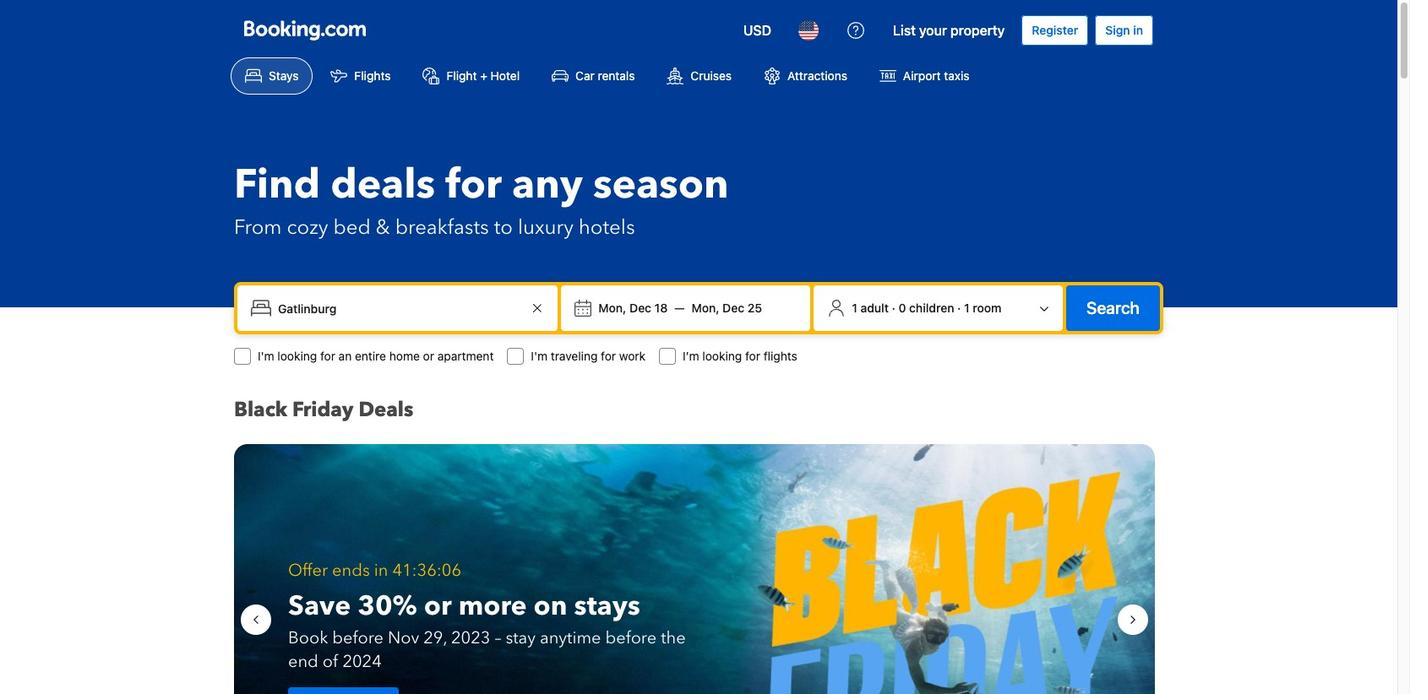 Task type: describe. For each thing, give the bounding box(es) containing it.
work
[[619, 349, 646, 363]]

attractions link
[[750, 57, 862, 95]]

season
[[593, 157, 729, 213]]

bed
[[333, 214, 371, 242]]

from
[[234, 214, 282, 242]]

list your property link
[[883, 10, 1015, 51]]

mon, dec 25 button
[[685, 293, 769, 324]]

0
[[899, 301, 906, 315]]

stays link
[[231, 57, 313, 95]]

flight + hotel link
[[409, 57, 534, 95]]

2 dec from the left
[[723, 301, 745, 315]]

black friday deals
[[234, 396, 414, 424]]

1 mon, from the left
[[599, 301, 627, 315]]

1 adult · 0 children · 1 room
[[852, 301, 1002, 315]]

an
[[339, 349, 352, 363]]

sign
[[1106, 23, 1131, 37]]

i'm looking for flights
[[683, 349, 798, 363]]

1 dec from the left
[[630, 301, 652, 315]]

luxury
[[518, 214, 574, 242]]

find deals for any season from cozy bed & breakfasts to luxury hotels
[[234, 157, 729, 242]]

offer
[[288, 560, 328, 582]]

usd button
[[733, 10, 782, 51]]

airport
[[903, 68, 941, 83]]

entire
[[355, 349, 386, 363]]

register link
[[1022, 15, 1089, 46]]

airport taxis link
[[865, 57, 984, 95]]

2024
[[343, 651, 382, 674]]

black
[[234, 396, 287, 424]]

25
[[748, 301, 762, 315]]

cruises link
[[653, 57, 746, 95]]

on
[[534, 588, 568, 625]]

deals
[[331, 157, 435, 213]]

your
[[919, 23, 947, 38]]

apartment
[[438, 349, 494, 363]]

car
[[576, 68, 595, 83]]

breakfasts
[[395, 214, 489, 242]]

flights
[[764, 349, 798, 363]]

i'm traveling for work
[[531, 349, 646, 363]]

end
[[288, 651, 318, 674]]

to
[[494, 214, 513, 242]]

register
[[1032, 23, 1079, 37]]

usd
[[744, 23, 772, 38]]

0 vertical spatial in
[[1134, 23, 1144, 37]]

2 1 from the left
[[964, 301, 970, 315]]

children
[[910, 301, 955, 315]]

for for flights
[[745, 349, 761, 363]]

anytime
[[540, 627, 601, 650]]

more
[[459, 588, 527, 625]]

i'm
[[683, 349, 700, 363]]

booking.com image
[[244, 20, 366, 41]]

flights link
[[316, 57, 405, 95]]

30%
[[358, 588, 417, 625]]

+
[[480, 68, 488, 83]]

1 · from the left
[[892, 301, 896, 315]]

sign in link
[[1096, 15, 1154, 46]]

29,
[[424, 627, 447, 650]]

nov
[[388, 627, 419, 650]]

looking for i'm
[[278, 349, 317, 363]]

list your property
[[893, 23, 1005, 38]]

offer ends in 41:36:06 save 30% or more on stays book before nov 29, 2023 – stay anytime before the end of 2024
[[288, 560, 686, 674]]

cruises
[[691, 68, 732, 83]]

attractions
[[788, 68, 848, 83]]

taxis
[[944, 68, 970, 83]]

sign in
[[1106, 23, 1144, 37]]



Task type: vqa. For each thing, say whether or not it's contained in the screenshot.
the left looking
yes



Task type: locate. For each thing, give the bounding box(es) containing it.
looking
[[278, 349, 317, 363], [703, 349, 742, 363]]

flights
[[355, 68, 391, 83]]

2 before from the left
[[606, 627, 657, 650]]

any
[[512, 157, 583, 213]]

for left work
[[601, 349, 616, 363]]

1 1 from the left
[[852, 301, 858, 315]]

or
[[423, 349, 434, 363], [424, 588, 452, 625]]

stays
[[269, 68, 299, 83]]

i'm looking for an entire home or apartment
[[258, 349, 494, 363]]

1 left room
[[964, 301, 970, 315]]

0 horizontal spatial dec
[[630, 301, 652, 315]]

for inside find deals for any season from cozy bed & breakfasts to luxury hotels
[[446, 157, 502, 213]]

· left "0" in the right of the page
[[892, 301, 896, 315]]

looking right i'm
[[703, 349, 742, 363]]

1 before from the left
[[332, 627, 384, 650]]

i'm up 'black'
[[258, 349, 274, 363]]

before up 2024
[[332, 627, 384, 650]]

looking left an
[[278, 349, 317, 363]]

1 looking from the left
[[278, 349, 317, 363]]

for up to
[[446, 157, 502, 213]]

i'm for i'm traveling for work
[[531, 349, 548, 363]]

mon,
[[599, 301, 627, 315], [692, 301, 720, 315]]

–
[[495, 627, 502, 650]]

search button
[[1067, 286, 1160, 331]]

the
[[661, 627, 686, 650]]

dec left 25
[[723, 301, 745, 315]]

·
[[892, 301, 896, 315], [958, 301, 961, 315]]

for for an
[[320, 349, 335, 363]]

0 horizontal spatial looking
[[278, 349, 317, 363]]

before
[[332, 627, 384, 650], [606, 627, 657, 650]]

18
[[655, 301, 668, 315]]

friday
[[292, 396, 354, 424]]

mon, right —
[[692, 301, 720, 315]]

1 horizontal spatial ·
[[958, 301, 961, 315]]

1 vertical spatial in
[[374, 560, 388, 582]]

0 vertical spatial or
[[423, 349, 434, 363]]

i'm left traveling
[[531, 349, 548, 363]]

or up 29,
[[424, 588, 452, 625]]

car rentals
[[576, 68, 635, 83]]

flight
[[447, 68, 477, 83]]

in right sign on the top right of page
[[1134, 23, 1144, 37]]

in right ends
[[374, 560, 388, 582]]

or for more
[[424, 588, 452, 625]]

deals
[[359, 396, 414, 424]]

1 horizontal spatial before
[[606, 627, 657, 650]]

looking for i'm
[[703, 349, 742, 363]]

car rentals link
[[538, 57, 649, 95]]

adult
[[861, 301, 889, 315]]

hotels
[[579, 214, 635, 242]]

for for any
[[446, 157, 502, 213]]

1 horizontal spatial dec
[[723, 301, 745, 315]]

1 horizontal spatial 1
[[964, 301, 970, 315]]

find
[[234, 157, 320, 213]]

41:36:06
[[393, 560, 461, 582]]

0 horizontal spatial mon,
[[599, 301, 627, 315]]

1 horizontal spatial mon,
[[692, 301, 720, 315]]

cozy
[[287, 214, 328, 242]]

1 horizontal spatial i'm
[[531, 349, 548, 363]]

room
[[973, 301, 1002, 315]]

in
[[1134, 23, 1144, 37], [374, 560, 388, 582]]

property
[[951, 23, 1005, 38]]

save
[[288, 588, 351, 625]]

1 left adult
[[852, 301, 858, 315]]

dec
[[630, 301, 652, 315], [723, 301, 745, 315]]

in inside offer ends in 41:36:06 save 30% or more on stays book before nov 29, 2023 – stay anytime before the end of 2024
[[374, 560, 388, 582]]

for left flights
[[745, 349, 761, 363]]

Where are you going? field
[[271, 293, 528, 324]]

i'm
[[258, 349, 274, 363], [531, 349, 548, 363]]

0 horizontal spatial before
[[332, 627, 384, 650]]

0 horizontal spatial in
[[374, 560, 388, 582]]

0 horizontal spatial ·
[[892, 301, 896, 315]]

rentals
[[598, 68, 635, 83]]

search
[[1087, 298, 1140, 318]]

or right home
[[423, 349, 434, 363]]

mon, left 18
[[599, 301, 627, 315]]

2 · from the left
[[958, 301, 961, 315]]

dec left 18
[[630, 301, 652, 315]]

0 horizontal spatial i'm
[[258, 349, 274, 363]]

home
[[389, 349, 420, 363]]

1 i'm from the left
[[258, 349, 274, 363]]

stay
[[506, 627, 536, 650]]

mon, dec 18 — mon, dec 25
[[599, 301, 762, 315]]

mon, dec 18 button
[[592, 293, 675, 324]]

1 horizontal spatial looking
[[703, 349, 742, 363]]

for left an
[[320, 349, 335, 363]]

book
[[288, 627, 328, 650]]

1 adult · 0 children · 1 room button
[[821, 292, 1057, 325]]

—
[[675, 301, 685, 315]]

airport taxis
[[903, 68, 970, 83]]

deals on stays image
[[234, 445, 1155, 695]]

· right "children"
[[958, 301, 961, 315]]

&
[[376, 214, 390, 242]]

for
[[446, 157, 502, 213], [320, 349, 335, 363], [601, 349, 616, 363], [745, 349, 761, 363]]

2023
[[451, 627, 491, 650]]

before down stays
[[606, 627, 657, 650]]

stays
[[574, 588, 641, 625]]

1
[[852, 301, 858, 315], [964, 301, 970, 315]]

traveling
[[551, 349, 598, 363]]

1 horizontal spatial in
[[1134, 23, 1144, 37]]

2 mon, from the left
[[692, 301, 720, 315]]

list
[[893, 23, 916, 38]]

flight + hotel
[[447, 68, 520, 83]]

for for work
[[601, 349, 616, 363]]

or for apartment
[[423, 349, 434, 363]]

0 horizontal spatial 1
[[852, 301, 858, 315]]

of
[[323, 651, 338, 674]]

2 i'm from the left
[[531, 349, 548, 363]]

i'm for i'm looking for an entire home or apartment
[[258, 349, 274, 363]]

2 looking from the left
[[703, 349, 742, 363]]

or inside offer ends in 41:36:06 save 30% or more on stays book before nov 29, 2023 – stay anytime before the end of 2024
[[424, 588, 452, 625]]

hotel
[[491, 68, 520, 83]]

1 vertical spatial or
[[424, 588, 452, 625]]

ends
[[332, 560, 370, 582]]



